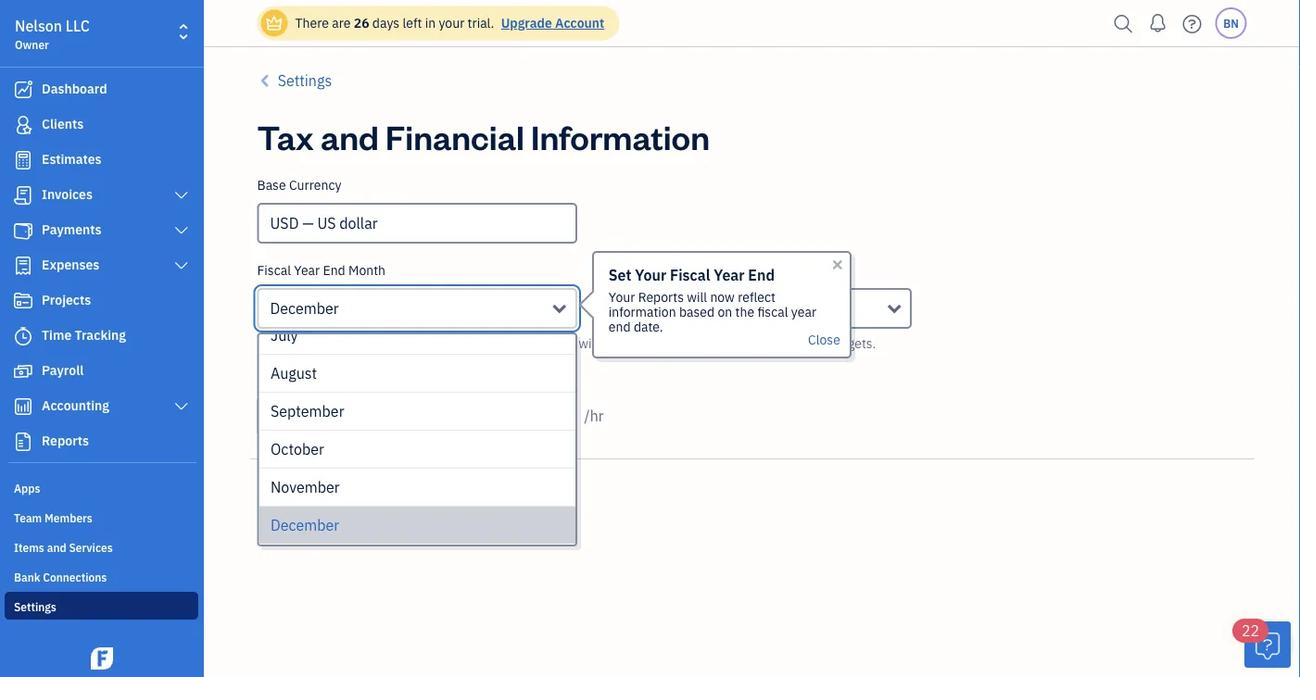 Task type: vqa. For each thing, say whether or not it's contained in the screenshot.
rightmost fiscal
yes



Task type: locate. For each thing, give the bounding box(es) containing it.
year up information
[[629, 262, 655, 279]]

chevron large down image
[[173, 188, 190, 203], [173, 259, 190, 274], [173, 400, 190, 414]]

freshbooks image
[[87, 648, 117, 670]]

year
[[294, 262, 320, 279], [629, 262, 655, 279], [714, 266, 745, 285]]

year for 31
[[629, 262, 655, 279]]

0 vertical spatial year
[[792, 304, 817, 321]]

fiscal for december
[[257, 262, 291, 279]]

day
[[402, 335, 422, 352]]

settings down bank
[[14, 600, 56, 615]]

your right 'set' at the left top of page
[[635, 266, 667, 285]]

1 december from the top
[[270, 299, 339, 318]]

chevron large down image up chevron large down icon
[[173, 188, 190, 203]]

client image
[[12, 116, 34, 134]]

chevron large down image down chevron large down icon
[[173, 259, 190, 274]]

1 vertical spatial will
[[579, 335, 599, 352]]

fiscal right the
[[758, 304, 789, 321]]

settings
[[278, 71, 332, 90], [14, 600, 56, 615]]

and left day
[[377, 335, 398, 352]]

report image
[[12, 433, 34, 452]]

year
[[792, 304, 817, 321], [488, 335, 513, 352]]

1 horizontal spatial fiscal
[[592, 262, 626, 279]]

are
[[332, 14, 351, 32]]

money image
[[12, 363, 34, 381]]

bank
[[14, 570, 40, 585]]

changes
[[338, 484, 420, 510]]

0 vertical spatial will
[[687, 289, 708, 306]]

there are 26 days left in your trial. upgrade account
[[295, 14, 605, 32]]

1 vertical spatial your
[[425, 335, 451, 352]]

on
[[718, 304, 733, 321]]

will
[[687, 289, 708, 306], [579, 335, 599, 352]]

fiscal for 31
[[592, 262, 626, 279]]

currency
[[289, 177, 342, 194]]

services
[[69, 541, 113, 555]]

invoices link
[[5, 179, 198, 212]]

your
[[439, 14, 465, 32], [425, 335, 451, 352]]

october option
[[259, 431, 576, 469]]

there
[[295, 14, 329, 32]]

resource center badge image
[[1245, 622, 1292, 669]]

your down 'set' at the left top of page
[[609, 289, 635, 306]]

chevron large down image for expenses
[[173, 259, 190, 274]]

main element
[[0, 0, 250, 678]]

standard
[[257, 369, 310, 387]]

fiscal up based
[[670, 266, 711, 285]]

2 december from the top
[[270, 516, 339, 535]]

2 chevron large down image from the top
[[173, 259, 190, 274]]

year left ends. at the left of the page
[[488, 335, 513, 352]]

october
[[270, 440, 324, 459]]

0 horizontal spatial end
[[323, 262, 346, 279]]

1 vertical spatial settings
[[14, 600, 56, 615]]

0 horizontal spatial fiscal
[[257, 262, 291, 279]]

2 horizontal spatial end
[[749, 266, 775, 285]]

settings right chevronleft image
[[278, 71, 332, 90]]

chart image
[[12, 398, 34, 416]]

reflected
[[620, 335, 672, 352]]

left
[[403, 14, 422, 32]]

1 horizontal spatial reports
[[639, 289, 684, 306]]

september option
[[259, 393, 576, 431]]

1 vertical spatial fiscal
[[454, 335, 485, 352]]

0 vertical spatial december
[[270, 299, 339, 318]]

reports
[[639, 289, 684, 306], [42, 433, 89, 450]]

base
[[257, 177, 286, 194]]

1 horizontal spatial will
[[687, 289, 708, 306]]

expenses
[[42, 256, 99, 274]]

project image
[[12, 292, 34, 311]]

base currency
[[257, 177, 342, 194]]

0 vertical spatial chevron large down image
[[173, 188, 190, 203]]

0 horizontal spatial year
[[294, 262, 320, 279]]

widgets.
[[828, 335, 877, 352]]

in
[[425, 14, 436, 32]]

expense image
[[12, 257, 34, 275]]

august option
[[259, 355, 576, 393]]

0 horizontal spatial will
[[579, 335, 599, 352]]

reports down accounting
[[42, 433, 89, 450]]

2 vertical spatial chevron large down image
[[173, 400, 190, 414]]

account
[[555, 14, 605, 32]]

estimates
[[42, 151, 102, 168]]

end inside set your fiscal year end your reports will now reflect information based on the fiscal year end date. close
[[749, 266, 775, 285]]

trial.
[[468, 14, 495, 32]]

chevron large down image inside expenses link
[[173, 259, 190, 274]]

december inside fiscal year end month field
[[270, 299, 339, 318]]

end left month
[[323, 262, 346, 279]]

llc
[[66, 16, 90, 36]]

reflect
[[738, 289, 776, 306]]

0 vertical spatial settings
[[278, 71, 332, 90]]

end up reflect
[[749, 266, 775, 285]]

your right day
[[425, 335, 451, 352]]

1 horizontal spatial settings
[[278, 71, 332, 90]]

2 horizontal spatial fiscal
[[670, 266, 711, 285]]

1 vertical spatial chevron large down image
[[173, 259, 190, 274]]

choose
[[257, 335, 301, 352]]

december
[[270, 299, 339, 318], [270, 516, 339, 535]]

clients
[[42, 115, 84, 133]]

chevronleft image
[[257, 70, 274, 92]]

fiscal up 'july'
[[257, 262, 291, 279]]

accounting link
[[5, 390, 198, 424]]

connections
[[43, 570, 107, 585]]

tax and financial information
[[257, 114, 710, 158]]

2 horizontal spatial year
[[714, 266, 745, 285]]

1 vertical spatial reports
[[42, 433, 89, 450]]

december down save
[[270, 516, 339, 535]]

1 chevron large down image from the top
[[173, 188, 190, 203]]

time tracking
[[42, 327, 126, 344]]

year inside set your fiscal year end your reports will now reflect information based on the fiscal year end date. close
[[714, 266, 745, 285]]

1 horizontal spatial year
[[792, 304, 817, 321]]

payroll link
[[5, 355, 198, 388]]

0 horizontal spatial reports
[[42, 433, 89, 450]]

will left be
[[579, 335, 599, 352]]

0 vertical spatial reports
[[639, 289, 684, 306]]

chevron large down image for accounting
[[173, 400, 190, 414]]

close image
[[831, 258, 845, 273]]

december up 'july'
[[270, 299, 339, 318]]

end left the day
[[658, 262, 681, 279]]

july
[[270, 326, 298, 345]]

go to help image
[[1178, 10, 1208, 38]]

fiscal up 31 at the left of page
[[592, 262, 626, 279]]

your right in
[[439, 14, 465, 32]]

chevron large down image up reports link
[[173, 400, 190, 414]]

1 vertical spatial december
[[270, 516, 339, 535]]

invoice image
[[12, 186, 34, 205]]

fiscal right day
[[454, 335, 485, 352]]

fiscal
[[257, 262, 291, 279], [592, 262, 626, 279], [670, 266, 711, 285]]

fiscal inside set your fiscal year end your reports will now reflect information based on the fiscal year end date. close
[[758, 304, 789, 321]]

year inside set your fiscal year end your reports will now reflect information based on the fiscal year end date. close
[[792, 304, 817, 321]]

Fiscal Year End Month field
[[257, 288, 577, 329]]

save
[[289, 484, 334, 510]]

1 horizontal spatial fiscal
[[758, 304, 789, 321]]

expenses link
[[5, 249, 198, 283]]

the
[[736, 304, 755, 321]]

reports inside set your fiscal year end your reports will now reflect information based on the fiscal year end date. close
[[639, 289, 684, 306]]

payroll
[[42, 362, 84, 379]]

year up dashboard
[[792, 304, 817, 321]]

will left now
[[687, 289, 708, 306]]

list box
[[259, 317, 576, 545]]

items and services link
[[5, 533, 198, 561]]

and right the items
[[47, 541, 66, 555]]

1 vertical spatial year
[[488, 335, 513, 352]]

dashboard link
[[5, 73, 198, 107]]

0 vertical spatial your
[[635, 266, 667, 285]]

1 horizontal spatial end
[[658, 262, 681, 279]]

year up now
[[714, 266, 745, 285]]

chevron large down image for invoices
[[173, 188, 190, 203]]

settings inside button
[[278, 71, 332, 90]]

what
[[304, 335, 333, 352]]

november option
[[259, 469, 576, 507]]

september
[[270, 402, 344, 421]]

fiscal
[[758, 304, 789, 321], [454, 335, 485, 352]]

1 horizontal spatial year
[[629, 262, 655, 279]]

bank connections
[[14, 570, 107, 585]]

0 horizontal spatial settings
[[14, 600, 56, 615]]

year for december
[[294, 262, 320, 279]]

reports down fiscal year end day at the top of the page
[[639, 289, 684, 306]]

your
[[635, 266, 667, 285], [609, 289, 635, 306]]

owner
[[15, 37, 49, 52]]

payments
[[42, 221, 102, 238]]

3 chevron large down image from the top
[[173, 400, 190, 414]]

end
[[323, 262, 346, 279], [658, 262, 681, 279], [749, 266, 775, 285]]

bn button
[[1216, 7, 1248, 39]]

timer image
[[12, 327, 34, 346]]

date.
[[634, 318, 663, 336]]

0 vertical spatial fiscal
[[758, 304, 789, 321]]

year left month
[[294, 262, 320, 279]]

team
[[14, 511, 42, 526]]

apps
[[14, 481, 40, 496]]



Task type: describe. For each thing, give the bounding box(es) containing it.
august
[[270, 364, 317, 383]]

search image
[[1109, 10, 1139, 38]]

invoices
[[42, 186, 93, 203]]

information
[[609, 304, 677, 321]]

now
[[711, 289, 735, 306]]

bn
[[1224, 16, 1239, 31]]

0 horizontal spatial fiscal
[[454, 335, 485, 352]]

apps link
[[5, 474, 198, 502]]

nelson
[[15, 16, 62, 36]]

Standard Rate text field
[[257, 396, 577, 437]]

items
[[14, 541, 44, 555]]

fiscal inside set your fiscal year end your reports will now reflect information based on the fiscal year end date. close
[[670, 266, 711, 285]]

this
[[551, 335, 576, 352]]

standard rate
[[257, 369, 340, 387]]

team members link
[[5, 503, 198, 531]]

22
[[1242, 622, 1260, 641]]

chevron large down image
[[173, 223, 190, 238]]

ends.
[[516, 335, 548, 352]]

payment image
[[12, 222, 34, 240]]

list box containing july
[[259, 317, 576, 545]]

settings button
[[257, 70, 332, 92]]

notifications image
[[1144, 5, 1173, 42]]

dashboard
[[762, 335, 825, 352]]

and down the
[[738, 335, 759, 352]]

bank connections link
[[5, 563, 198, 591]]

month
[[349, 262, 386, 279]]

settings inside main element
[[14, 600, 56, 615]]

reports inside main element
[[42, 433, 89, 450]]

dashboard
[[42, 80, 107, 97]]

Fiscal Year End Day field
[[592, 288, 913, 329]]

dashboard image
[[12, 81, 34, 99]]

/hr
[[585, 407, 604, 426]]

december inside december option
[[270, 516, 339, 535]]

time tracking link
[[5, 320, 198, 353]]

days
[[373, 14, 400, 32]]

end
[[609, 318, 631, 336]]

by
[[675, 335, 689, 352]]

and inside main element
[[47, 541, 66, 555]]

and up "currency"
[[321, 114, 379, 158]]

26
[[354, 14, 370, 32]]

december option
[[259, 507, 576, 545]]

close
[[808, 331, 841, 349]]

close button
[[808, 331, 841, 349]]

choose what month and day your fiscal year ends. this will be reflected by reports and dashboard widgets.
[[257, 335, 877, 352]]

payments link
[[5, 214, 198, 248]]

Currency text field
[[259, 205, 576, 242]]

day
[[684, 262, 706, 279]]

team members
[[14, 511, 93, 526]]

upgrade account link
[[498, 14, 605, 32]]

estimates link
[[5, 144, 198, 177]]

members
[[45, 511, 93, 526]]

nelson llc owner
[[15, 16, 90, 52]]

upgrade
[[501, 14, 552, 32]]

save changes button
[[272, 475, 436, 519]]

0 horizontal spatial year
[[488, 335, 513, 352]]

tracking
[[75, 327, 126, 344]]

tax
[[257, 114, 314, 158]]

information
[[531, 114, 710, 158]]

estimate image
[[12, 151, 34, 170]]

settings link
[[5, 592, 198, 620]]

reports link
[[5, 426, 198, 459]]

set your fiscal year end your reports will now reflect information based on the fiscal year end date. close
[[609, 266, 841, 349]]

end for 31
[[658, 262, 681, 279]]

0 vertical spatial your
[[439, 14, 465, 32]]

fiscal year end day
[[592, 262, 706, 279]]

1 vertical spatial your
[[609, 289, 635, 306]]

projects
[[42, 292, 91, 309]]

31
[[605, 299, 623, 318]]

based
[[680, 304, 715, 321]]

accounting
[[42, 397, 109, 414]]

november
[[270, 478, 339, 497]]

22 button
[[1233, 619, 1292, 669]]

reports
[[692, 335, 734, 352]]

will inside set your fiscal year end your reports will now reflect information based on the fiscal year end date. close
[[687, 289, 708, 306]]

financial
[[386, 114, 525, 158]]

time
[[42, 327, 72, 344]]

crown image
[[265, 13, 284, 33]]

month
[[336, 335, 374, 352]]

end for december
[[323, 262, 346, 279]]

set
[[609, 266, 632, 285]]

items and services
[[14, 541, 113, 555]]

save changes
[[289, 484, 420, 510]]

fiscal year end month
[[257, 262, 386, 279]]

projects link
[[5, 285, 198, 318]]

july option
[[259, 317, 576, 355]]

rate
[[313, 369, 340, 387]]

be
[[602, 335, 617, 352]]



